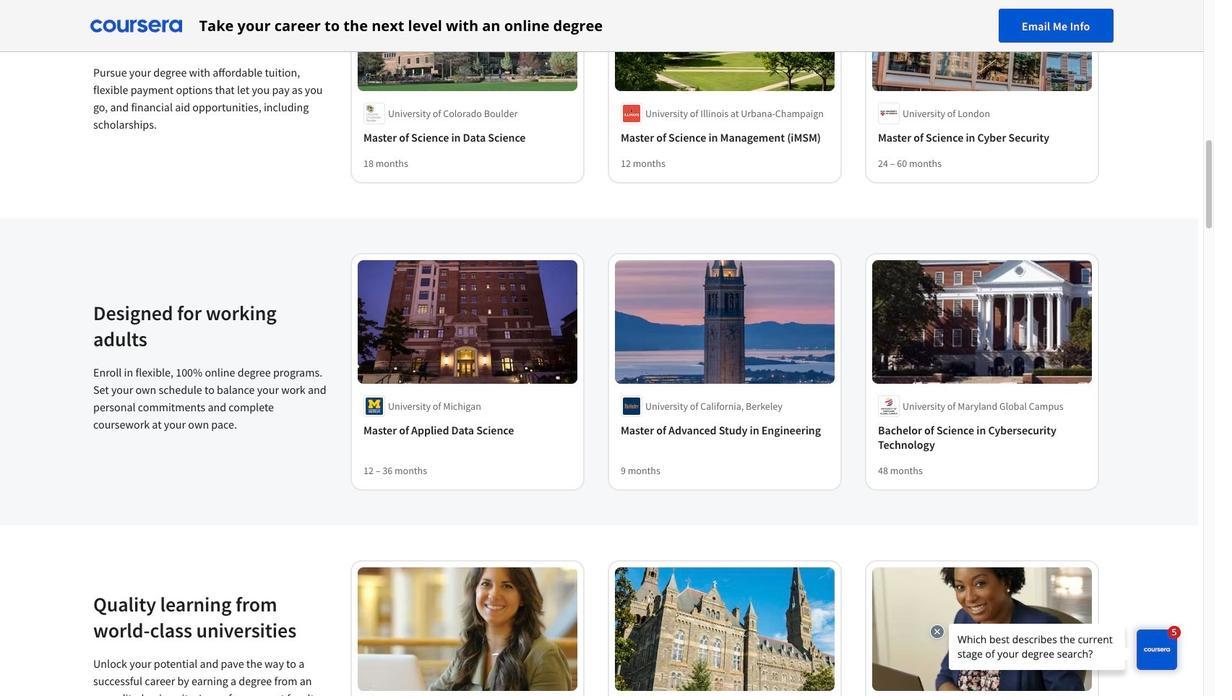 Task type: describe. For each thing, give the bounding box(es) containing it.
coursera image
[[90, 14, 182, 37]]



Task type: vqa. For each thing, say whether or not it's contained in the screenshot.
Coursera image
yes



